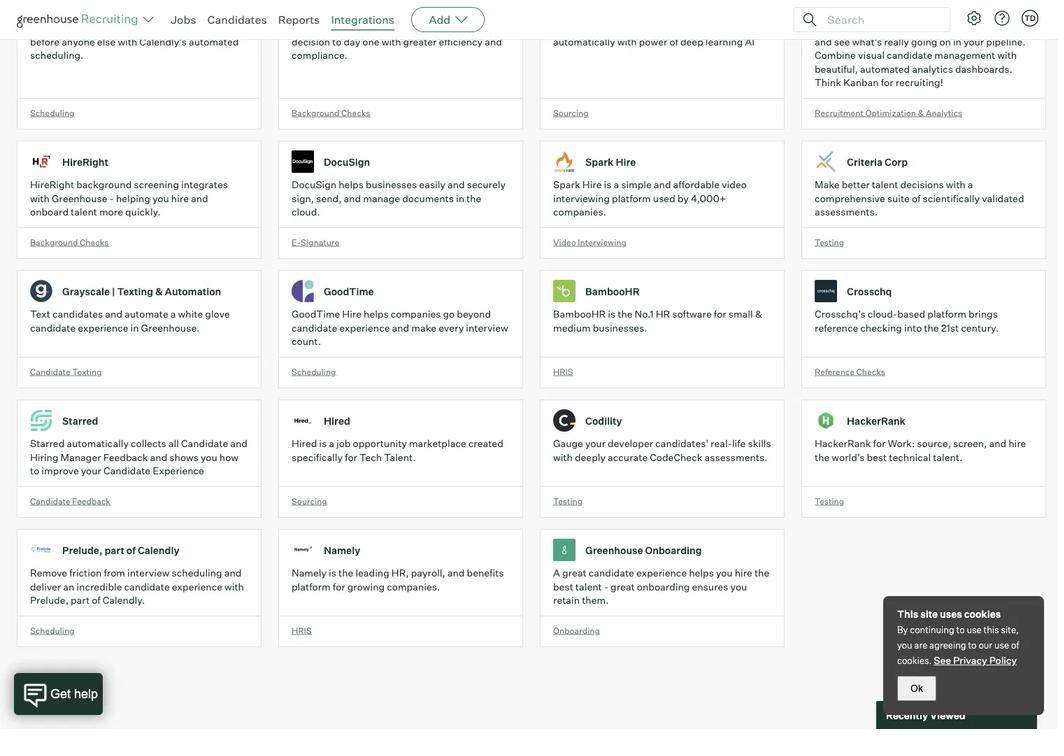 Task type: vqa. For each thing, say whether or not it's contained in the screenshot.
Reset link to the bottom
no



Task type: describe. For each thing, give the bounding box(es) containing it.
2 horizontal spatial checks
[[857, 366, 886, 377]]

is for namely is the leading hr, payroll, and benefits platform for growing companies.
[[329, 567, 337, 579]]

interviewing
[[554, 192, 610, 204]]

text
[[30, 308, 50, 320]]

and up how
[[230, 438, 248, 450]]

leading
[[356, 567, 390, 579]]

best inside hackerrank for work: source, screen, and hire the world's best technical talent.
[[867, 451, 888, 463]]

scheduling for remove friction from interview scheduling and deliver an incredible candidate experience with prelude, part of calendly.
[[30, 625, 75, 636]]

add
[[429, 13, 451, 27]]

software
[[673, 308, 712, 320]]

affordable
[[674, 179, 720, 191]]

docusign for docusign helps businesses easily and securely sign, send, and manage documents in the cloud.
[[292, 179, 337, 191]]

hiring
[[30, 451, 58, 463]]

candidates inside "impress top candidates and connect with them before anyone else with calendly's automated scheduling."
[[87, 22, 137, 34]]

in inside text candidates and automate a white glove candidate experience in greenhouse.
[[131, 322, 139, 334]]

ok button
[[898, 676, 937, 701]]

greenhouse onboarding
[[586, 544, 702, 556]]

1 vertical spatial texting
[[72, 366, 102, 377]]

for inside hackerrank for work: source, screen, and hire the world's best technical talent.
[[874, 438, 886, 450]]

no.1
[[635, 308, 654, 320]]

you up ensures
[[717, 567, 733, 579]]

a inside make better talent decisions with a comprehensive suite of scientifically validated assessments.
[[968, 179, 974, 191]]

with inside source, screen, and rank candidates automatically with power of deep learning ai
[[618, 35, 637, 48]]

and inside unleash your greenhouse data with talentwall and see what's really going on in your pipeline. combine visual candidate management with beautiful, automated analytics dashboards. think kanban for recruiting!
[[815, 35, 833, 48]]

easily
[[419, 179, 446, 191]]

onboard
[[30, 206, 69, 218]]

make
[[815, 179, 840, 191]]

goodtime for goodtime hire helps companies go beyond candidate experience and make every interview count.
[[292, 308, 340, 320]]

see privacy policy
[[934, 654, 1018, 667]]

|
[[112, 285, 115, 297]]

a great candidate experience helps you hire the best talent - great onboarding ensures you retain them.
[[554, 567, 770, 607]]

companies. inside spark hire is a simple and affordable video interviewing platform used by 4,000+ companies.
[[554, 206, 607, 218]]

talent inside make better talent decisions with a comprehensive suite of scientifically validated assessments.
[[872, 179, 899, 191]]

starred automatically collects all candidate and hiring manager feedback and shows you how to improve your candidate experience
[[30, 438, 248, 477]]

this
[[898, 608, 919, 620]]

platform inside crosschq's cloud-based platform brings reference checking into the 21st century.
[[928, 308, 967, 320]]

and inside "impress top candidates and connect with them before anyone else with calendly's automated scheduling."
[[139, 22, 157, 34]]

job
[[337, 438, 351, 450]]

1 vertical spatial &
[[155, 285, 163, 297]]

companies
[[391, 308, 441, 320]]

to inside starred automatically collects all candidate and hiring manager feedback and shows you how to improve your candidate experience
[[30, 465, 39, 477]]

reference
[[815, 322, 859, 334]]

is inside spark hire is a simple and affordable video interviewing platform used by 4,000+ companies.
[[604, 179, 612, 191]]

visual
[[859, 49, 885, 61]]

background checks for easily manage screening and onboarding from decision to day one with greater efficiency and compliance.
[[292, 108, 371, 118]]

candidate down the text
[[30, 366, 70, 377]]

opportunity
[[353, 438, 407, 450]]

your up what's
[[855, 22, 875, 34]]

specifically
[[292, 451, 343, 463]]

hris for namely is the leading hr, payroll, and benefits platform for growing companies.
[[292, 625, 312, 636]]

jobs
[[171, 13, 196, 27]]

0 horizontal spatial sourcing
[[292, 496, 327, 506]]

and right easily
[[448, 179, 465, 191]]

assessments. for skills
[[705, 451, 768, 463]]

continuing
[[911, 624, 955, 635]]

with inside make better talent decisions with a comprehensive suite of scientifically validated assessments.
[[947, 179, 966, 191]]

you right ensures
[[731, 581, 748, 593]]

optimization
[[866, 108, 917, 118]]

docusign for docusign
[[324, 156, 370, 168]]

1 horizontal spatial great
[[611, 581, 635, 593]]

and inside source, screen, and rank candidates automatically with power of deep learning ai
[[627, 22, 644, 34]]

shows
[[170, 451, 199, 463]]

prelude, inside remove friction from interview scheduling and deliver an incredible candidate experience with prelude, part of calendly.
[[30, 594, 69, 607]]

cloud-
[[868, 308, 898, 320]]

platform inside spark hire is a simple and affordable video interviewing platform used by 4,000+ companies.
[[612, 192, 651, 204]]

for inside unleash your greenhouse data with talentwall and see what's really going on in your pipeline. combine visual candidate management with beautiful, automated analytics dashboards. think kanban for recruiting!
[[882, 76, 894, 89]]

greater
[[404, 35, 437, 48]]

manage inside docusign helps businesses easily and securely sign, send, and manage documents in the cloud.
[[363, 192, 400, 204]]

helps inside a great candidate experience helps you hire the best talent - great onboarding ensures you retain them.
[[689, 567, 714, 579]]

how
[[220, 451, 239, 463]]

deeply
[[575, 451, 606, 463]]

feedback inside starred automatically collects all candidate and hiring manager feedback and shows you how to improve your candidate experience
[[103, 451, 148, 463]]

management
[[935, 49, 996, 61]]

calendly.
[[103, 594, 145, 607]]

candidate inside text candidates and automate a white glove candidate experience in greenhouse.
[[30, 322, 76, 334]]

td button
[[1020, 7, 1042, 29]]

think
[[815, 76, 842, 89]]

going
[[912, 35, 938, 48]]

in inside docusign helps businesses easily and securely sign, send, and manage documents in the cloud.
[[456, 192, 465, 204]]

integrations
[[331, 13, 395, 27]]

beautiful,
[[815, 63, 859, 75]]

hackerrank for hackerrank for work: source, screen, and hire the world's best technical talent.
[[815, 438, 872, 450]]

recruiting!
[[896, 76, 944, 89]]

gauge your developer candidates' real-life skills with deeply accurate codecheck assessments.
[[554, 438, 772, 463]]

- inside a great candidate experience helps you hire the best talent - great onboarding ensures you retain them.
[[604, 581, 609, 593]]

and inside spark hire is a simple and affordable video interviewing platform used by 4,000+ companies.
[[654, 179, 672, 191]]

businesses
[[366, 179, 417, 191]]

candidate feedback
[[30, 496, 111, 506]]

docusign helps businesses easily and securely sign, send, and manage documents in the cloud.
[[292, 179, 506, 218]]

and right send, at left
[[344, 192, 361, 204]]

this
[[984, 624, 1000, 635]]

namely is the leading hr, payroll, and benefits platform for growing companies.
[[292, 567, 504, 593]]

experience inside text candidates and automate a white glove candidate experience in greenhouse.
[[78, 322, 128, 334]]

deep
[[681, 35, 704, 48]]

signature
[[301, 237, 339, 248]]

companies. inside namely is the leading hr, payroll, and benefits platform for growing companies.
[[387, 581, 440, 593]]

1 vertical spatial use
[[995, 640, 1010, 651]]

2 vertical spatial greenhouse
[[586, 544, 644, 556]]

the inside a great candidate experience helps you hire the best talent - great onboarding ensures you retain them.
[[755, 567, 770, 579]]

1 horizontal spatial onboarding
[[646, 544, 702, 556]]

see
[[835, 35, 851, 48]]

background for hireright background screening integrates with greenhouse - helping you hire and onboard talent more quickly.
[[30, 237, 78, 248]]

impress
[[30, 22, 67, 34]]

see privacy policy link
[[934, 654, 1018, 667]]

integrates
[[181, 179, 228, 191]]

onboarding inside easily manage screening and onboarding from decision to day one with greater efficiency and compliance.
[[427, 22, 480, 34]]

an
[[63, 581, 74, 593]]

small
[[729, 308, 753, 320]]

data
[[935, 22, 957, 34]]

candidate down improve
[[30, 496, 70, 506]]

hire for hackerrank for work: source, screen, and hire the world's best technical talent.
[[1009, 438, 1027, 450]]

for inside namely is the leading hr, payroll, and benefits platform for growing companies.
[[333, 581, 345, 593]]

talentwall
[[981, 22, 1029, 34]]

and inside goodtime hire helps companies go beyond candidate experience and make every interview count.
[[392, 322, 410, 334]]

testing for hackerrank for work: source, screen, and hire the world's best technical talent.
[[815, 496, 845, 506]]

by continuing to use this site, you are agreeing to our use of cookies.
[[898, 624, 1020, 666]]

screen, inside hackerrank for work: source, screen, and hire the world's best technical talent.
[[954, 438, 988, 450]]

you inside "by continuing to use this site, you are agreeing to our use of cookies."
[[898, 640, 913, 651]]

hire inside the hireright background screening integrates with greenhouse - helping you hire and onboard talent more quickly.
[[171, 192, 189, 204]]

your inside gauge your developer candidates' real-life skills with deeply accurate codecheck assessments.
[[586, 438, 606, 450]]

used
[[654, 192, 676, 204]]

0 vertical spatial use
[[968, 624, 982, 635]]

platform inside namely is the leading hr, payroll, and benefits platform for growing companies.
[[292, 581, 331, 593]]

hired for hired is a job opportunity marketplace created specifically for tech talent.
[[292, 438, 317, 450]]

0 vertical spatial prelude,
[[62, 544, 102, 556]]

best inside a great candidate experience helps you hire the best talent - great onboarding ensures you retain them.
[[554, 581, 574, 593]]

reports link
[[278, 13, 320, 27]]

cookies
[[965, 608, 1002, 620]]

for inside bamboohr is the no.1 hr software for small & medium businesses.
[[714, 308, 727, 320]]

interview inside goodtime hire helps companies go beyond candidate experience and make every interview count.
[[466, 322, 509, 334]]

and up greater
[[408, 22, 425, 34]]

21st
[[942, 322, 960, 334]]

background checks for hireright background screening integrates with greenhouse - helping you hire and onboard talent more quickly.
[[30, 237, 109, 248]]

candidate up shows
[[181, 438, 228, 450]]

you inside starred automatically collects all candidate and hiring manager feedback and shows you how to improve your candidate experience
[[201, 451, 218, 463]]

with inside the hireright background screening integrates with greenhouse - helping you hire and onboard talent more quickly.
[[30, 192, 50, 204]]

starred for starred automatically collects all candidate and hiring manager feedback and shows you how to improve your candidate experience
[[30, 438, 65, 450]]

hire inside goodtime hire helps companies go beyond candidate experience and make every interview count.
[[342, 308, 362, 320]]

life
[[733, 438, 746, 450]]

hire for interviewing
[[583, 179, 602, 191]]

see
[[934, 654, 952, 667]]

easily manage screening and onboarding from decision to day one with greater efficiency and compliance.
[[292, 22, 504, 61]]

video
[[554, 237, 576, 248]]

and right efficiency
[[485, 35, 502, 48]]

a inside text candidates and automate a white glove candidate experience in greenhouse.
[[171, 308, 176, 320]]

by
[[898, 624, 909, 635]]

0 vertical spatial sourcing
[[554, 108, 589, 118]]

1 horizontal spatial texting
[[117, 285, 153, 297]]

to down uses
[[957, 624, 966, 635]]

a inside spark hire is a simple and affordable video interviewing platform used by 4,000+ companies.
[[614, 179, 619, 191]]

scheduling
[[172, 567, 222, 579]]

sign,
[[292, 192, 314, 204]]

scheduling for goodtime hire helps companies go beyond candidate experience and make every interview count.
[[292, 366, 336, 377]]

candidate inside goodtime hire helps companies go beyond candidate experience and make every interview count.
[[292, 322, 337, 334]]

this site uses cookies
[[898, 608, 1002, 620]]

accurate
[[608, 451, 648, 463]]

tech
[[360, 451, 382, 463]]

the inside bamboohr is the no.1 hr software for small & medium businesses.
[[618, 308, 633, 320]]

of inside "by continuing to use this site, you are agreeing to our use of cookies."
[[1012, 640, 1020, 651]]

send,
[[316, 192, 342, 204]]

world's
[[832, 451, 865, 463]]

integrations link
[[331, 13, 395, 27]]

your up management
[[964, 35, 985, 48]]

interview inside remove friction from interview scheduling and deliver an incredible candidate experience with prelude, part of calendly.
[[127, 567, 170, 579]]

0 vertical spatial great
[[563, 567, 587, 579]]

automation
[[165, 285, 221, 297]]

talent inside the hireright background screening integrates with greenhouse - helping you hire and onboard talent more quickly.
[[71, 206, 97, 218]]

experience inside a great candidate experience helps you hire the best talent - great onboarding ensures you retain them.
[[637, 567, 687, 579]]

namely for namely
[[324, 544, 361, 556]]

automatically inside starred automatically collects all candidate and hiring manager feedback and shows you how to improve your candidate experience
[[67, 438, 129, 450]]

4,000+
[[691, 192, 727, 204]]

combine
[[815, 49, 856, 61]]

hire for a great candidate experience helps you hire the best talent - great onboarding ensures you retain them.
[[735, 567, 753, 579]]

anyone
[[62, 35, 95, 48]]

reference
[[815, 366, 855, 377]]

e-signature
[[292, 237, 339, 248]]

growing
[[348, 581, 385, 593]]

hackerrank for hackerrank
[[847, 415, 906, 427]]

and inside remove friction from interview scheduling and deliver an incredible candidate experience with prelude, part of calendly.
[[224, 567, 242, 579]]

scheduling for impress top candidates and connect with them before anyone else with calendly's automated scheduling.
[[30, 108, 75, 118]]



Task type: locate. For each thing, give the bounding box(es) containing it.
corp
[[885, 156, 908, 168]]

from up incredible on the left bottom of the page
[[104, 567, 125, 579]]

is inside bamboohr is the no.1 hr software for small & medium businesses.
[[608, 308, 616, 320]]

of inside source, screen, and rank candidates automatically with power of deep learning ai
[[670, 35, 679, 48]]

your inside starred automatically collects all candidate and hiring manager feedback and shows you how to improve your candidate experience
[[81, 465, 101, 477]]

1 vertical spatial part
[[71, 594, 90, 607]]

unleash your greenhouse data with talentwall and see what's really going on in your pipeline. combine visual candidate management with beautiful, automated analytics dashboards. think kanban for recruiting!
[[815, 22, 1029, 89]]

great
[[563, 567, 587, 579], [611, 581, 635, 593]]

of left calendly
[[127, 544, 136, 556]]

0 horizontal spatial background checks
[[30, 237, 109, 248]]

you left how
[[201, 451, 218, 463]]

recruitment optimization & analytics
[[815, 108, 963, 118]]

for left work:
[[874, 438, 886, 450]]

in right on
[[954, 35, 962, 48]]

helping
[[116, 192, 150, 204]]

go
[[443, 308, 455, 320]]

0 horizontal spatial checks
[[80, 237, 109, 248]]

hired up the specifically
[[292, 438, 317, 450]]

and down unleash
[[815, 35, 833, 48]]

greenhouse inside unleash your greenhouse data with talentwall and see what's really going on in your pipeline. combine visual candidate management with beautiful, automated analytics dashboards. think kanban for recruiting!
[[877, 22, 933, 34]]

for right kanban
[[882, 76, 894, 89]]

1 vertical spatial in
[[456, 192, 465, 204]]

and inside the hireright background screening integrates with greenhouse - helping you hire and onboard talent more quickly.
[[191, 192, 208, 204]]

experience
[[78, 322, 128, 334], [340, 322, 390, 334], [637, 567, 687, 579], [172, 581, 223, 593]]

in
[[954, 35, 962, 48], [456, 192, 465, 204], [131, 322, 139, 334]]

talent inside a great candidate experience helps you hire the best talent - great onboarding ensures you retain them.
[[576, 581, 602, 593]]

1 vertical spatial talent
[[71, 206, 97, 218]]

is up businesses.
[[608, 308, 616, 320]]

candidates link
[[208, 13, 267, 27]]

bamboohr for bamboohr
[[586, 285, 640, 297]]

in down automate
[[131, 322, 139, 334]]

2 vertical spatial talent
[[576, 581, 602, 593]]

and down 'collects'
[[150, 451, 167, 463]]

sourcing down the specifically
[[292, 496, 327, 506]]

and right source,
[[990, 438, 1007, 450]]

spark inside spark hire is a simple and affordable video interviewing platform used by 4,000+ companies.
[[554, 179, 581, 191]]

experience down the greenhouse onboarding
[[637, 567, 687, 579]]

checks down more
[[80, 237, 109, 248]]

automate
[[125, 308, 169, 320]]

2 horizontal spatial &
[[919, 108, 925, 118]]

analytics
[[913, 63, 954, 75]]

greenhouse recruiting image
[[17, 11, 143, 28]]

validated
[[983, 192, 1025, 204]]

for down job
[[345, 451, 358, 463]]

for left the growing
[[333, 581, 345, 593]]

the inside hackerrank for work: source, screen, and hire the world's best technical talent.
[[815, 451, 830, 463]]

0 horizontal spatial great
[[563, 567, 587, 579]]

and inside hackerrank for work: source, screen, and hire the world's best technical talent.
[[990, 438, 1007, 450]]

1 vertical spatial best
[[554, 581, 574, 593]]

1 horizontal spatial platform
[[612, 192, 651, 204]]

0 vertical spatial texting
[[117, 285, 153, 297]]

privacy
[[954, 654, 988, 667]]

1 vertical spatial screening
[[134, 179, 179, 191]]

helps inside goodtime hire helps companies go beyond candidate experience and make every interview count.
[[364, 308, 389, 320]]

& right small
[[756, 308, 763, 320]]

automated
[[189, 35, 239, 48], [861, 63, 911, 75]]

crosschq
[[847, 285, 893, 297]]

assessments. down comprehensive
[[815, 206, 878, 218]]

0 horizontal spatial talent
[[71, 206, 97, 218]]

scheduling down deliver
[[30, 625, 75, 636]]

1 vertical spatial automated
[[861, 63, 911, 75]]

candidates inside text candidates and automate a white glove candidate experience in greenhouse.
[[52, 308, 103, 320]]

0 vertical spatial scheduling
[[30, 108, 75, 118]]

1 vertical spatial automatically
[[67, 438, 129, 450]]

candidates'
[[656, 438, 709, 450]]

white
[[178, 308, 203, 320]]

bamboohr for bamboohr is the no.1 hr software for small & medium businesses.
[[554, 308, 606, 320]]

0 horizontal spatial greenhouse
[[52, 192, 107, 204]]

1 vertical spatial hackerrank
[[815, 438, 872, 450]]

screening up helping at the left top of page
[[134, 179, 179, 191]]

onboarding down retain
[[554, 625, 600, 636]]

codecheck
[[650, 451, 703, 463]]

friction
[[69, 567, 102, 579]]

is for bamboohr is the no.1 hr software for small & medium businesses.
[[608, 308, 616, 320]]

the inside docusign helps businesses easily and securely sign, send, and manage documents in the cloud.
[[467, 192, 482, 204]]

1 horizontal spatial automatically
[[554, 35, 616, 48]]

0 vertical spatial hris
[[554, 366, 574, 377]]

greenhouse
[[877, 22, 933, 34], [52, 192, 107, 204], [586, 544, 644, 556]]

to inside easily manage screening and onboarding from decision to day one with greater efficiency and compliance.
[[332, 35, 342, 48]]

hris for bamboohr is the no.1 hr software for small & medium businesses.
[[554, 366, 574, 377]]

from
[[482, 22, 504, 34], [104, 567, 125, 579]]

spark hire
[[586, 156, 636, 168]]

part up incredible on the left bottom of the page
[[105, 544, 124, 556]]

background checks down the 'compliance.'
[[292, 108, 371, 118]]

docusign up send, at left
[[324, 156, 370, 168]]

1 vertical spatial interview
[[127, 567, 170, 579]]

hire up interviewing
[[583, 179, 602, 191]]

candidate inside remove friction from interview scheduling and deliver an incredible candidate experience with prelude, part of calendly.
[[124, 581, 170, 593]]

the inside crosschq's cloud-based platform brings reference checking into the 21st century.
[[925, 322, 940, 334]]

1 horizontal spatial best
[[867, 451, 888, 463]]

of down decisions
[[912, 192, 921, 204]]

crosschq's
[[815, 308, 866, 320]]

is for hired is a job opportunity marketplace created specifically for tech talent.
[[319, 438, 327, 450]]

to left day
[[332, 35, 342, 48]]

candidates inside source, screen, and rank candidates automatically with power of deep learning ai
[[669, 22, 720, 34]]

grayscale | texting & automation
[[62, 285, 221, 297]]

1 vertical spatial sourcing
[[292, 496, 327, 506]]

feedback down improve
[[72, 496, 111, 506]]

manage up day
[[321, 22, 358, 34]]

assessments. down life
[[705, 451, 768, 463]]

1 vertical spatial bamboohr
[[554, 308, 606, 320]]

great down the greenhouse onboarding
[[611, 581, 635, 593]]

- inside the hireright background screening integrates with greenhouse - helping you hire and onboard talent more quickly.
[[110, 192, 114, 204]]

0 horizontal spatial from
[[104, 567, 125, 579]]

part inside remove friction from interview scheduling and deliver an incredible candidate experience with prelude, part of calendly.
[[71, 594, 90, 607]]

screening for one
[[360, 22, 406, 34]]

hire left companies
[[342, 308, 362, 320]]

helps inside docusign helps businesses easily and securely sign, send, and manage documents in the cloud.
[[339, 179, 364, 191]]

2 vertical spatial helps
[[689, 567, 714, 579]]

remove friction from interview scheduling and deliver an incredible candidate experience with prelude, part of calendly.
[[30, 567, 244, 607]]

benefits
[[467, 567, 504, 579]]

great right a
[[563, 567, 587, 579]]

greenhouse inside the hireright background screening integrates with greenhouse - helping you hire and onboard talent more quickly.
[[52, 192, 107, 204]]

1 horizontal spatial background
[[292, 108, 340, 118]]

automated down the them
[[189, 35, 239, 48]]

hire
[[171, 192, 189, 204], [1009, 438, 1027, 450], [735, 567, 753, 579]]

screening inside easily manage screening and onboarding from decision to day one with greater efficiency and compliance.
[[360, 22, 406, 34]]

from inside easily manage screening and onboarding from decision to day one with greater efficiency and compliance.
[[482, 22, 504, 34]]

2 vertical spatial &
[[756, 308, 763, 320]]

manage down businesses
[[363, 192, 400, 204]]

0 horizontal spatial helps
[[339, 179, 364, 191]]

payroll,
[[411, 567, 446, 579]]

candidates up else
[[87, 22, 137, 34]]

automated down "visual"
[[861, 63, 911, 75]]

0 horizontal spatial best
[[554, 581, 574, 593]]

td button
[[1022, 10, 1039, 27]]

for inside hired is a job opportunity marketplace created specifically for tech talent.
[[345, 451, 358, 463]]

is inside namely is the leading hr, payroll, and benefits platform for growing companies.
[[329, 567, 337, 579]]

hireright for hireright
[[62, 156, 108, 168]]

add button
[[412, 7, 485, 32]]

0 vertical spatial onboarding
[[646, 544, 702, 556]]

in inside unleash your greenhouse data with talentwall and see what's really going on in your pipeline. combine visual candidate management with beautiful, automated analytics dashboards. think kanban for recruiting!
[[954, 35, 962, 48]]

agreeing
[[930, 640, 967, 651]]

goodtime for goodtime
[[324, 285, 374, 297]]

screening
[[360, 22, 406, 34], [134, 179, 179, 191]]

0 vertical spatial namely
[[324, 544, 361, 556]]

0 horizontal spatial -
[[110, 192, 114, 204]]

1 horizontal spatial background checks
[[292, 108, 371, 118]]

interview down calendly
[[127, 567, 170, 579]]

candidate inside a great candidate experience helps you hire the best talent - great onboarding ensures you retain them.
[[589, 567, 635, 579]]

onboarding
[[427, 22, 480, 34], [637, 581, 690, 593]]

hackerrank
[[847, 415, 906, 427], [815, 438, 872, 450]]

0 horizontal spatial companies.
[[387, 581, 440, 593]]

kanban
[[844, 76, 879, 89]]

is left leading
[[329, 567, 337, 579]]

experience inside goodtime hire helps companies go beyond candidate experience and make every interview count.
[[340, 322, 390, 334]]

background down onboard
[[30, 237, 78, 248]]

retain
[[554, 594, 580, 607]]

with inside remove friction from interview scheduling and deliver an incredible candidate experience with prelude, part of calendly.
[[225, 581, 244, 593]]

0 horizontal spatial background
[[30, 237, 78, 248]]

checking
[[861, 322, 903, 334]]

you up quickly.
[[153, 192, 169, 204]]

0 horizontal spatial hired
[[292, 438, 317, 450]]

experience down scheduling
[[172, 581, 223, 593]]

candidate texting
[[30, 366, 102, 377]]

helps
[[339, 179, 364, 191], [364, 308, 389, 320], [689, 567, 714, 579]]

1 horizontal spatial hire
[[735, 567, 753, 579]]

automated inside unleash your greenhouse data with talentwall and see what's really going on in your pipeline. combine visual candidate management with beautiful, automated analytics dashboards. think kanban for recruiting!
[[861, 63, 911, 75]]

codility
[[586, 415, 623, 427]]

them
[[220, 22, 243, 34]]

sourcing up spark hire
[[554, 108, 589, 118]]

cloud.
[[292, 206, 320, 218]]

Search text field
[[824, 9, 938, 30]]

screen, inside source, screen, and rank candidates automatically with power of deep learning ai
[[591, 22, 625, 34]]

namely up leading
[[324, 544, 361, 556]]

1 horizontal spatial onboarding
[[637, 581, 690, 593]]

background down the 'compliance.'
[[292, 108, 340, 118]]

1 vertical spatial hris
[[292, 625, 312, 636]]

and inside namely is the leading hr, payroll, and benefits platform for growing companies.
[[448, 567, 465, 579]]

automatically inside source, screen, and rank candidates automatically with power of deep learning ai
[[554, 35, 616, 48]]

and inside text candidates and automate a white glove candidate experience in greenhouse.
[[105, 308, 123, 320]]

candidates up deep
[[669, 22, 720, 34]]

medium
[[554, 322, 591, 334]]

documents
[[403, 192, 454, 204]]

candidate up the them.
[[589, 567, 635, 579]]

spark for spark hire
[[586, 156, 614, 168]]

testing down deeply
[[554, 496, 583, 506]]

experience inside remove friction from interview scheduling and deliver an incredible candidate experience with prelude, part of calendly.
[[172, 581, 223, 593]]

of down incredible on the left bottom of the page
[[92, 594, 101, 607]]

testing
[[815, 237, 845, 248], [554, 496, 583, 506], [815, 496, 845, 506]]

background for easily manage screening and onboarding from decision to day one with greater efficiency and compliance.
[[292, 108, 340, 118]]

testing for make better talent decisions with a comprehensive suite of scientifically validated assessments.
[[815, 237, 845, 248]]

1 vertical spatial greenhouse
[[52, 192, 107, 204]]

of inside make better talent decisions with a comprehensive suite of scientifically validated assessments.
[[912, 192, 921, 204]]

helps left companies
[[364, 308, 389, 320]]

based
[[898, 308, 926, 320]]

namely inside namely is the leading hr, payroll, and benefits platform for growing companies.
[[292, 567, 327, 579]]

0 vertical spatial feedback
[[103, 451, 148, 463]]

2 horizontal spatial hire
[[1009, 438, 1027, 450]]

automated inside "impress top candidates and connect with them before anyone else with calendly's automated scheduling."
[[189, 35, 239, 48]]

0 horizontal spatial automated
[[189, 35, 239, 48]]

every
[[439, 322, 464, 334]]

screening inside the hireright background screening integrates with greenhouse - helping you hire and onboard talent more quickly.
[[134, 179, 179, 191]]

our
[[979, 640, 993, 651]]

2 horizontal spatial platform
[[928, 308, 967, 320]]

experience
[[153, 465, 204, 477]]

0 vertical spatial bamboohr
[[586, 285, 640, 297]]

0 vertical spatial companies.
[[554, 206, 607, 218]]

0 horizontal spatial hris
[[292, 625, 312, 636]]

goodtime inside goodtime hire helps companies go beyond candidate experience and make every interview count.
[[292, 308, 340, 320]]

0 vertical spatial docusign
[[324, 156, 370, 168]]

docusign inside docusign helps businesses easily and securely sign, send, and manage documents in the cloud.
[[292, 179, 337, 191]]

starred inside starred automatically collects all candidate and hiring manager feedback and shows you how to improve your candidate experience
[[30, 438, 65, 450]]

1 vertical spatial from
[[104, 567, 125, 579]]

your up deeply
[[586, 438, 606, 450]]

hire inside spark hire is a simple and affordable video interviewing platform used by 4,000+ companies.
[[583, 179, 602, 191]]

0 vertical spatial goodtime
[[324, 285, 374, 297]]

0 vertical spatial greenhouse
[[877, 22, 933, 34]]

companies.
[[554, 206, 607, 218], [387, 581, 440, 593]]

1 vertical spatial manage
[[363, 192, 400, 204]]

1 horizontal spatial screen,
[[954, 438, 988, 450]]

marketplace
[[409, 438, 467, 450]]

on
[[940, 35, 952, 48]]

0 horizontal spatial hire
[[342, 308, 362, 320]]

2 vertical spatial hire
[[735, 567, 753, 579]]

0 horizontal spatial in
[[131, 322, 139, 334]]

really
[[885, 35, 910, 48]]

1 vertical spatial onboarding
[[554, 625, 600, 636]]

talent.
[[384, 451, 416, 463]]

0 vertical spatial helps
[[339, 179, 364, 191]]

1 vertical spatial companies.
[[387, 581, 440, 593]]

& left analytics
[[919, 108, 925, 118]]

hire inside a great candidate experience helps you hire the best talent - great onboarding ensures you retain them.
[[735, 567, 753, 579]]

& inside bamboohr is the no.1 hr software for small & medium businesses.
[[756, 308, 763, 320]]

developer
[[608, 438, 654, 450]]

& up automate
[[155, 285, 163, 297]]

0 horizontal spatial &
[[155, 285, 163, 297]]

and right scheduling
[[224, 567, 242, 579]]

0 vertical spatial -
[[110, 192, 114, 204]]

0 vertical spatial starred
[[62, 415, 98, 427]]

reference checks
[[815, 366, 886, 377]]

1 vertical spatial feedback
[[72, 496, 111, 506]]

candidate inside unleash your greenhouse data with talentwall and see what's really going on in your pipeline. combine visual candidate management with beautiful, automated analytics dashboards. think kanban for recruiting!
[[887, 49, 933, 61]]

and down companies
[[392, 322, 410, 334]]

a inside hired is a job opportunity marketplace created specifically for tech talent.
[[329, 438, 335, 450]]

a up scientifically
[[968, 179, 974, 191]]

0 horizontal spatial use
[[968, 624, 982, 635]]

pipeline.
[[987, 35, 1026, 48]]

a left job
[[329, 438, 335, 450]]

spark for spark hire is a simple and affordable video interviewing platform used by 4,000+ companies.
[[554, 179, 581, 191]]

you inside the hireright background screening integrates with greenhouse - helping you hire and onboard talent more quickly.
[[153, 192, 169, 204]]

screening for hire
[[134, 179, 179, 191]]

candidates down grayscale on the left of the page
[[52, 308, 103, 320]]

1 horizontal spatial greenhouse
[[586, 544, 644, 556]]

hired up job
[[324, 415, 351, 427]]

texting down text candidates and automate a white glove candidate experience in greenhouse.
[[72, 366, 102, 377]]

talent up the them.
[[576, 581, 602, 593]]

greenhouse.
[[141, 322, 200, 334]]

0 vertical spatial automated
[[189, 35, 239, 48]]

1 vertical spatial -
[[604, 581, 609, 593]]

2 vertical spatial hire
[[342, 308, 362, 320]]

1 horizontal spatial hire
[[583, 179, 602, 191]]

source,
[[918, 438, 952, 450]]

2 horizontal spatial helps
[[689, 567, 714, 579]]

scientifically
[[923, 192, 980, 204]]

0 vertical spatial automatically
[[554, 35, 616, 48]]

power
[[639, 35, 668, 48]]

bamboohr inside bamboohr is the no.1 hr software for small & medium businesses.
[[554, 308, 606, 320]]

all
[[169, 438, 179, 450]]

with inside easily manage screening and onboarding from decision to day one with greater efficiency and compliance.
[[382, 35, 401, 48]]

automatically up manager
[[67, 438, 129, 450]]

configure image
[[966, 10, 983, 27]]

from up efficiency
[[482, 22, 504, 34]]

easily
[[292, 22, 319, 34]]

sourcing
[[554, 108, 589, 118], [292, 496, 327, 506]]

hackerrank inside hackerrank for work: source, screen, and hire the world's best technical talent.
[[815, 438, 872, 450]]

with inside gauge your developer candidates' real-life skills with deeply accurate codecheck assessments.
[[554, 451, 573, 463]]

in right the documents
[[456, 192, 465, 204]]

to left our
[[969, 640, 977, 651]]

1 horizontal spatial automated
[[861, 63, 911, 75]]

a up greenhouse.
[[171, 308, 176, 320]]

- up more
[[110, 192, 114, 204]]

hr,
[[392, 567, 409, 579]]

checks for quickly.
[[80, 237, 109, 248]]

namely for namely is the leading hr, payroll, and benefits platform for growing companies.
[[292, 567, 327, 579]]

2 vertical spatial platform
[[292, 581, 331, 593]]

the inside namely is the leading hr, payroll, and benefits platform for growing companies.
[[339, 567, 354, 579]]

hackerrank for work: source, screen, and hire the world's best technical talent.
[[815, 438, 1027, 463]]

onboarding down the greenhouse onboarding
[[637, 581, 690, 593]]

from inside remove friction from interview scheduling and deliver an incredible candidate experience with prelude, part of calendly.
[[104, 567, 125, 579]]

screening up the one
[[360, 22, 406, 34]]

bamboohr is the no.1 hr software for small & medium businesses.
[[554, 308, 763, 334]]

screen, right "source,"
[[591, 22, 625, 34]]

starred up hiring
[[30, 438, 65, 450]]

goodtime down signature
[[324, 285, 374, 297]]

and up calendly's
[[139, 22, 157, 34]]

1 horizontal spatial screening
[[360, 22, 406, 34]]

2 vertical spatial scheduling
[[30, 625, 75, 636]]

hire inside hackerrank for work: source, screen, and hire the world's best technical talent.
[[1009, 438, 1027, 450]]

recently
[[887, 709, 929, 721]]

1 vertical spatial goodtime
[[292, 308, 340, 320]]

assessments. for comprehensive
[[815, 206, 878, 218]]

hireright up background on the top left of the page
[[62, 156, 108, 168]]

manage inside easily manage screening and onboarding from decision to day one with greater efficiency and compliance.
[[321, 22, 358, 34]]

checks for compliance.
[[342, 108, 371, 118]]

hackerrank up 'world's'
[[815, 438, 872, 450]]

prelude, part of calendly
[[62, 544, 179, 556]]

1 vertical spatial screen,
[[954, 438, 988, 450]]

for left small
[[714, 308, 727, 320]]

onboarding inside a great candidate experience helps you hire the best talent - great onboarding ensures you retain them.
[[637, 581, 690, 593]]

1 vertical spatial background checks
[[30, 237, 109, 248]]

day
[[344, 35, 361, 48]]

incredible
[[77, 581, 122, 593]]

grayscale
[[62, 285, 110, 297]]

0 horizontal spatial automatically
[[67, 438, 129, 450]]

manage
[[321, 22, 358, 34], [363, 192, 400, 204]]

testing for gauge your developer candidates' real-life skills with deeply accurate codecheck assessments.
[[554, 496, 583, 506]]

analytics
[[926, 108, 963, 118]]

platform down simple
[[612, 192, 651, 204]]

hired for hired
[[324, 415, 351, 427]]

is inside hired is a job opportunity marketplace created specifically for tech talent.
[[319, 438, 327, 450]]

scheduling
[[30, 108, 75, 118], [292, 366, 336, 377], [30, 625, 75, 636]]

namely left leading
[[292, 567, 327, 579]]

helps up send, at left
[[339, 179, 364, 191]]

policy
[[990, 654, 1018, 667]]

2 horizontal spatial talent
[[872, 179, 899, 191]]

assessments. inside gauge your developer candidates' real-life skills with deeply accurate codecheck assessments.
[[705, 451, 768, 463]]

1 horizontal spatial sourcing
[[554, 108, 589, 118]]

1 vertical spatial spark
[[554, 179, 581, 191]]

candidate down 'collects'
[[104, 465, 151, 477]]

of left deep
[[670, 35, 679, 48]]

hireright for hireright background screening integrates with greenhouse - helping you hire and onboard talent more quickly.
[[30, 179, 74, 191]]

comprehensive
[[815, 192, 886, 204]]

0 vertical spatial screening
[[360, 22, 406, 34]]

0 vertical spatial part
[[105, 544, 124, 556]]

make
[[412, 322, 437, 334]]

experience down |
[[78, 322, 128, 334]]

to down hiring
[[30, 465, 39, 477]]

talent up suite
[[872, 179, 899, 191]]

0 vertical spatial assessments.
[[815, 206, 878, 218]]

improve
[[42, 465, 79, 477]]

talent left more
[[71, 206, 97, 218]]

1 horizontal spatial from
[[482, 22, 504, 34]]

testing down comprehensive
[[815, 237, 845, 248]]

viewed
[[931, 709, 966, 721]]

0 vertical spatial talent
[[872, 179, 899, 191]]

hire for hire
[[616, 156, 636, 168]]

scheduling down the count.
[[292, 366, 336, 377]]

of inside remove friction from interview scheduling and deliver an incredible candidate experience with prelude, part of calendly.
[[92, 594, 101, 607]]

hireright inside the hireright background screening integrates with greenhouse - helping you hire and onboard talent more quickly.
[[30, 179, 74, 191]]

1 vertical spatial namely
[[292, 567, 327, 579]]

1 vertical spatial assessments.
[[705, 451, 768, 463]]

texting right |
[[117, 285, 153, 297]]

brings
[[969, 308, 999, 320]]

1 horizontal spatial spark
[[586, 156, 614, 168]]

helps up ensures
[[689, 567, 714, 579]]

2 horizontal spatial hire
[[616, 156, 636, 168]]

candidate down the text
[[30, 322, 76, 334]]

starred for starred
[[62, 415, 98, 427]]

platform up 21st
[[928, 308, 967, 320]]

scheduling down scheduling.
[[30, 108, 75, 118]]

1 vertical spatial hire
[[1009, 438, 1027, 450]]

0 horizontal spatial interview
[[127, 567, 170, 579]]

a left simple
[[614, 179, 619, 191]]

else
[[97, 35, 116, 48]]



